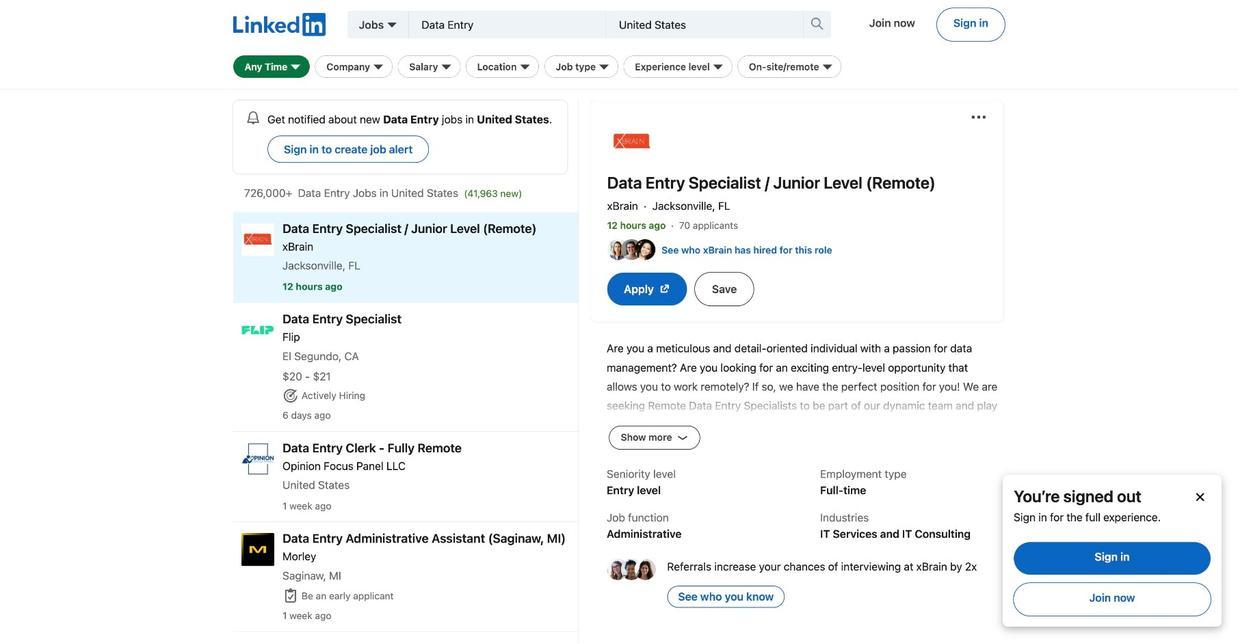 Task type: vqa. For each thing, say whether or not it's contained in the screenshot.
Clock image
no



Task type: locate. For each thing, give the bounding box(es) containing it.
main content
[[233, 100, 579, 644]]

1 horizontal spatial svg image
[[660, 284, 671, 295]]

None search field
[[409, 11, 831, 38]]

0 horizontal spatial svg image
[[283, 388, 299, 404]]

Search job titles or companies search field
[[420, 17, 584, 32]]

Location search field
[[617, 17, 782, 32]]

svg image
[[660, 284, 671, 295], [283, 388, 299, 404]]

0 vertical spatial svg image
[[660, 284, 671, 295]]

xbrain image
[[607, 117, 657, 166]]

dialog
[[1003, 476, 1222, 628]]



Task type: describe. For each thing, give the bounding box(es) containing it.
1 vertical spatial svg image
[[283, 388, 299, 404]]

none search field inside primary element
[[409, 11, 831, 38]]

svg image
[[283, 589, 299, 605]]

primary element
[[233, 0, 1005, 52]]



